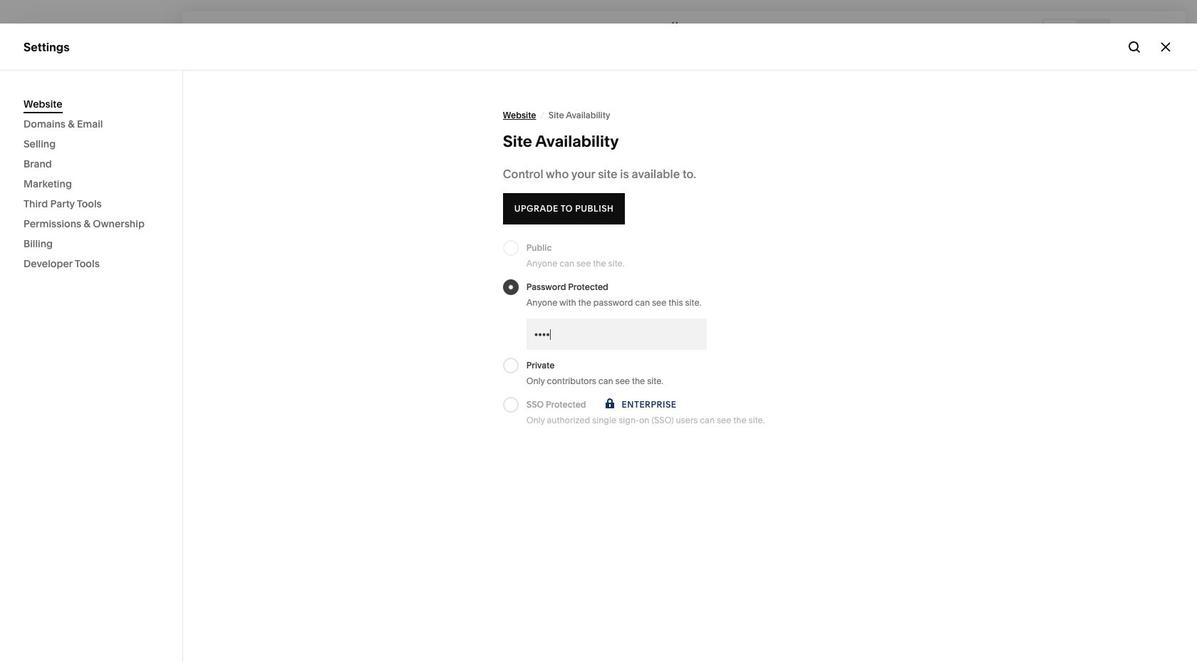 Task type: vqa. For each thing, say whether or not it's contained in the screenshot.
"cross large" icon
yes



Task type: describe. For each thing, give the bounding box(es) containing it.
logo squarespace image
[[24, 24, 39, 39]]

style image
[[1125, 23, 1140, 39]]

site preview image
[[1158, 23, 1174, 39]]

search image
[[143, 24, 158, 39]]

desktop image
[[1053, 23, 1069, 39]]

Password password field
[[527, 319, 707, 350]]

cross large image
[[1159, 39, 1174, 55]]



Task type: locate. For each thing, give the bounding box(es) containing it.
feature gate lock image
[[602, 397, 618, 413]]

mobile image
[[1086, 23, 1102, 39]]

tab list
[[1045, 20, 1110, 42]]

search image
[[1127, 39, 1143, 55]]



